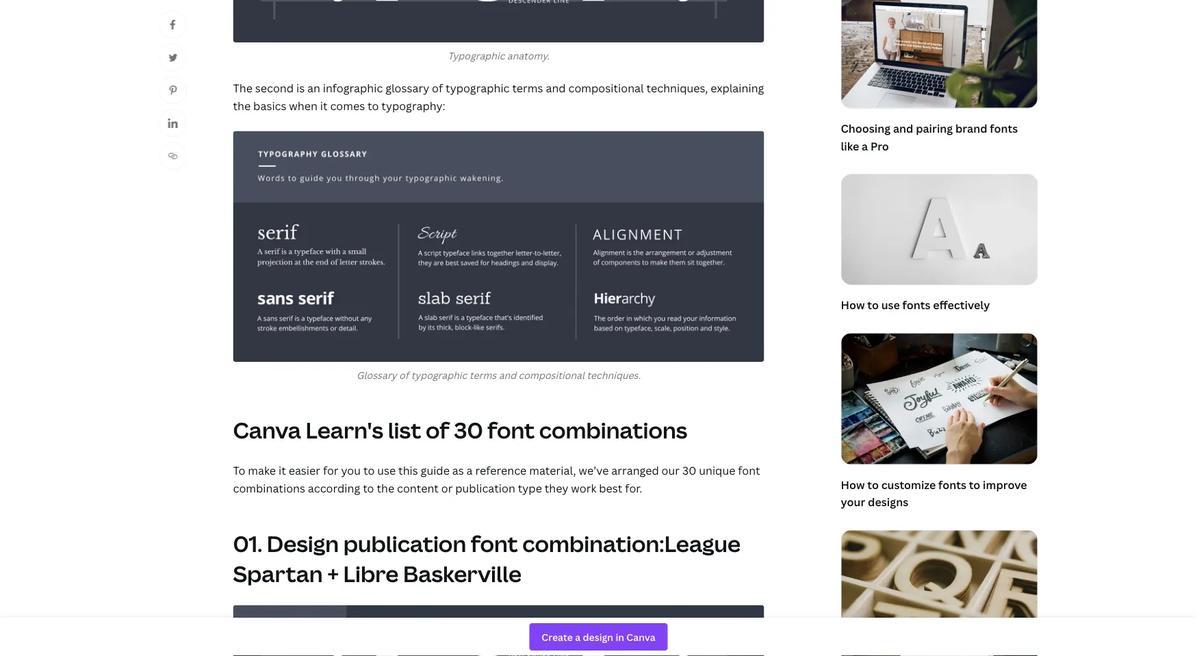 Task type: describe. For each thing, give the bounding box(es) containing it.
1 vertical spatial of
[[399, 369, 409, 382]]

fonts for effectively
[[903, 298, 931, 312]]

when
[[289, 98, 318, 113]]

list
[[388, 415, 421, 445]]

pairing
[[916, 121, 953, 136]]

2 vertical spatial of
[[426, 415, 450, 445]]

an
[[307, 81, 320, 96]]

glossary of typographic terms and compositional techniques.
[[357, 369, 641, 382]]

techniques,
[[647, 81, 708, 96]]

explaining
[[711, 81, 764, 96]]

fonts inside 'choosing and pairing brand fonts like a pro'
[[990, 121, 1018, 136]]

canva learn's list of 30 font combinations
[[233, 415, 688, 445]]

arranged
[[612, 463, 659, 478]]

01. design publication font combination:league spartan + libre baskerville
[[233, 529, 741, 589]]

as
[[452, 463, 464, 478]]

is
[[296, 81, 305, 96]]

like
[[841, 139, 859, 153]]

1 vertical spatial typographic
[[411, 369, 467, 382]]

how for how to use fonts effectively
[[841, 298, 865, 312]]

the inside to make it easier for you to use this guide as a reference material, we've arranged our 30 unique font combinations according to the content or publication type they work best for.
[[377, 481, 394, 495]]

you
[[341, 463, 361, 478]]

0 horizontal spatial and
[[499, 369, 516, 382]]

and inside the second is an infographic glossary of typographic terms and compositional techniques, explaining the basics when it comes to typography:
[[546, 81, 566, 96]]

effectively
[[933, 298, 990, 312]]

pro
[[871, 139, 889, 153]]

canva
[[233, 415, 301, 445]]

le buzz 568591 unsplash image
[[842, 0, 1037, 108]]

and inside 'choosing and pairing brand fonts like a pro'
[[893, 121, 913, 136]]

a inside 'choosing and pairing brand fonts like a pro'
[[862, 139, 868, 153]]

+
[[327, 559, 339, 589]]

designs
[[868, 495, 909, 510]]

for
[[323, 463, 339, 478]]

according
[[308, 481, 360, 495]]

glossary
[[386, 81, 429, 96]]

spartan
[[233, 559, 323, 589]]

fonts for to
[[939, 477, 967, 492]]

it inside to make it easier for you to use this guide as a reference material, we've arranged our 30 unique font combinations according to the content or publication type they work best for.
[[279, 463, 286, 478]]

font inside 01. design publication font combination:league spartan + libre baskerville
[[471, 529, 518, 559]]

typographic anatomy.
[[448, 49, 550, 62]]

publication inside to make it easier for you to use this guide as a reference material, we've arranged our 30 unique font combinations according to the content or publication type they work best for.
[[455, 481, 515, 495]]

unique
[[699, 463, 736, 478]]

easier
[[289, 463, 320, 478]]

font inside to make it easier for you to use this guide as a reference material, we've arranged our 30 unique font combinations according to the content or publication type they work best for.
[[738, 463, 760, 478]]

how to use fonts effectively
[[841, 298, 990, 312]]

publication inside 01. design publication font combination:league spartan + libre baskerville
[[343, 529, 466, 559]]

your
[[841, 495, 866, 510]]

infographic
[[323, 81, 383, 96]]

second
[[255, 81, 294, 96]]

a inside to make it easier for you to use this guide as a reference material, we've arranged our 30 unique font combinations according to the content or publication type they work best for.
[[467, 463, 473, 478]]

libre
[[343, 559, 399, 589]]

it inside the second is an infographic glossary of typographic terms and compositional techniques, explaining the basics when it comes to typography:
[[320, 98, 328, 113]]

terms inside the second is an infographic glossary of typographic terms and compositional techniques, explaining the basics when it comes to typography:
[[512, 81, 543, 96]]

they
[[545, 481, 569, 495]]



Task type: vqa. For each thing, say whether or not it's contained in the screenshot.
bottommost Kendall
no



Task type: locate. For each thing, give the bounding box(es) containing it.
2 vertical spatial font
[[471, 529, 518, 559]]

0 vertical spatial 30
[[454, 415, 483, 445]]

1 vertical spatial fonts
[[903, 298, 931, 312]]

the down the
[[233, 98, 251, 113]]

0 horizontal spatial terms
[[469, 369, 496, 382]]

0 vertical spatial font
[[488, 415, 535, 445]]

0 horizontal spatial use
[[377, 463, 396, 478]]

2 horizontal spatial fonts
[[990, 121, 1018, 136]]

to
[[233, 463, 245, 478]]

2 vertical spatial fonts
[[939, 477, 967, 492]]

1 horizontal spatial use
[[881, 298, 900, 312]]

reference
[[475, 463, 527, 478]]

1 vertical spatial and
[[893, 121, 913, 136]]

to inside the second is an infographic glossary of typographic terms and compositional techniques, explaining the basics when it comes to typography:
[[368, 98, 379, 113]]

the second is an infographic glossary of typographic terms and compositional techniques, explaining the basics when it comes to typography:
[[233, 81, 764, 113]]

of
[[432, 81, 443, 96], [399, 369, 409, 382], [426, 415, 450, 445]]

0 vertical spatial combinations
[[539, 415, 688, 445]]

basics
[[253, 98, 286, 113]]

how to use fonts effectively featured image image
[[842, 175, 1037, 285]]

1 vertical spatial terms
[[469, 369, 496, 382]]

of right list
[[426, 415, 450, 445]]

comes
[[330, 98, 365, 113]]

publication down reference at the left bottom
[[455, 481, 515, 495]]

1 vertical spatial compositional
[[519, 369, 585, 382]]

0 horizontal spatial fonts
[[903, 298, 931, 312]]

typographic inside the second is an infographic glossary of typographic terms and compositional techniques, explaining the basics when it comes to typography:
[[446, 81, 510, 96]]

make
[[248, 463, 276, 478]]

0 vertical spatial terms
[[512, 81, 543, 96]]

30
[[454, 415, 483, 445], [682, 463, 696, 478]]

or
[[441, 481, 453, 495]]

anatomy.
[[507, 49, 550, 62]]

1 horizontal spatial the
[[377, 481, 394, 495]]

how for how to customize fonts to improve your designs
[[841, 477, 865, 492]]

improve
[[983, 477, 1027, 492]]

techniques.
[[587, 369, 641, 382]]

publication
[[455, 481, 515, 495], [343, 529, 466, 559]]

font right unique at the right of page
[[738, 463, 760, 478]]

fonts right customize
[[939, 477, 967, 492]]

1 vertical spatial combinations
[[233, 481, 305, 495]]

font down to make it easier for you to use this guide as a reference material, we've arranged our 30 unique font combinations according to the content or publication type they work best for.
[[471, 529, 518, 559]]

design
[[267, 529, 339, 559]]

30 inside to make it easier for you to use this guide as a reference material, we've arranged our 30 unique font combinations according to the content or publication type they work best for.
[[682, 463, 696, 478]]

how to customize fonts to improve your designs link
[[841, 333, 1038, 514]]

typographic
[[448, 49, 505, 62]]

0 vertical spatial fonts
[[990, 121, 1018, 136]]

1 vertical spatial use
[[377, 463, 396, 478]]

1 vertical spatial font
[[738, 463, 760, 478]]

font up reference at the left bottom
[[488, 415, 535, 445]]

0 vertical spatial typographic
[[446, 81, 510, 96]]

choosing
[[841, 121, 891, 136]]

1 vertical spatial how
[[841, 477, 865, 492]]

1 vertical spatial publication
[[343, 529, 466, 559]]

0 vertical spatial a
[[862, 139, 868, 153]]

type
[[518, 481, 542, 495]]

combinations down make
[[233, 481, 305, 495]]

use
[[881, 298, 900, 312], [377, 463, 396, 478]]

30 right our
[[682, 463, 696, 478]]

learn's
[[306, 415, 383, 445]]

of inside the second is an infographic glossary of typographic terms and compositional techniques, explaining the basics when it comes to typography:
[[432, 81, 443, 96]]

1 vertical spatial the
[[377, 481, 394, 495]]

0 vertical spatial and
[[546, 81, 566, 96]]

1 horizontal spatial 30
[[682, 463, 696, 478]]

for.
[[625, 481, 642, 495]]

0 vertical spatial how
[[841, 298, 865, 312]]

it down the an
[[320, 98, 328, 113]]

combinations up we've
[[539, 415, 688, 445]]

terms
[[512, 81, 543, 96], [469, 369, 496, 382]]

combinations
[[539, 415, 688, 445], [233, 481, 305, 495]]

1 horizontal spatial fonts
[[939, 477, 967, 492]]

typographic
[[446, 81, 510, 96], [411, 369, 467, 382]]

the
[[233, 81, 253, 96]]

the left content
[[377, 481, 394, 495]]

compositional inside the second is an infographic glossary of typographic terms and compositional techniques, explaining the basics when it comes to typography:
[[569, 81, 644, 96]]

how
[[841, 298, 865, 312], [841, 477, 865, 492]]

0 vertical spatial use
[[881, 298, 900, 312]]

1 horizontal spatial terms
[[512, 81, 543, 96]]

1 horizontal spatial it
[[320, 98, 328, 113]]

a right "as"
[[467, 463, 473, 478]]

material,
[[529, 463, 576, 478]]

2 horizontal spatial and
[[893, 121, 913, 136]]

our
[[662, 463, 680, 478]]

how to use fonts effectively link
[[841, 174, 1038, 317]]

0 horizontal spatial a
[[467, 463, 473, 478]]

customize
[[881, 477, 936, 492]]

fonts left the effectively
[[903, 298, 931, 312]]

0 vertical spatial publication
[[455, 481, 515, 495]]

work
[[571, 481, 597, 495]]

terms up canva learn's list of 30 font combinations
[[469, 369, 496, 382]]

1 vertical spatial 30
[[682, 463, 696, 478]]

and
[[546, 81, 566, 96], [893, 121, 913, 136], [499, 369, 516, 382]]

combination:league
[[523, 529, 741, 559]]

1 horizontal spatial and
[[546, 81, 566, 96]]

it
[[320, 98, 328, 113], [279, 463, 286, 478]]

choosing and pairing brand fonts like a pro
[[841, 121, 1018, 153]]

fonts right brand
[[990, 121, 1018, 136]]

glossary
[[357, 369, 397, 382]]

brand
[[956, 121, 988, 136]]

best free fonts image
[[842, 531, 1037, 641]]

of up typography:
[[432, 81, 443, 96]]

font
[[488, 415, 535, 445], [738, 463, 760, 478], [471, 529, 518, 559]]

typography:
[[382, 98, 445, 113]]

typographic up canva learn's list of 30 font combinations
[[411, 369, 467, 382]]

0 vertical spatial compositional
[[569, 81, 644, 96]]

baskerville
[[403, 559, 522, 589]]

1 horizontal spatial combinations
[[539, 415, 688, 445]]

it right make
[[279, 463, 286, 478]]

of right glossary
[[399, 369, 409, 382]]

how inside how to customize fonts to improve your designs
[[841, 477, 865, 492]]

to
[[368, 98, 379, 113], [868, 298, 879, 312], [363, 463, 375, 478], [868, 477, 879, 492], [969, 477, 981, 492], [363, 481, 374, 495]]

0 vertical spatial it
[[320, 98, 328, 113]]

terms down anatomy. at top
[[512, 81, 543, 96]]

0 horizontal spatial the
[[233, 98, 251, 113]]

how to customize fonts to improve your designs
[[841, 477, 1027, 510]]

choosing and pairing brand fonts like a pro link
[[841, 0, 1038, 158]]

best
[[599, 481, 623, 495]]

01.
[[233, 529, 262, 559]]

content
[[397, 481, 439, 495]]

1 vertical spatial a
[[467, 463, 473, 478]]

30 up "as"
[[454, 415, 483, 445]]

a right like on the right of the page
[[862, 139, 868, 153]]

font illustration design art words image
[[842, 334, 1037, 464]]

1 vertical spatial it
[[279, 463, 286, 478]]

a
[[862, 139, 868, 153], [467, 463, 473, 478]]

2 how from the top
[[841, 477, 865, 492]]

2 vertical spatial and
[[499, 369, 516, 382]]

how inside how to use fonts effectively link
[[841, 298, 865, 312]]

0 horizontal spatial it
[[279, 463, 286, 478]]

the inside the second is an infographic glossary of typographic terms and compositional techniques, explaining the basics when it comes to typography:
[[233, 98, 251, 113]]

1 how from the top
[[841, 298, 865, 312]]

use inside to make it easier for you to use this guide as a reference material, we've arranged our 30 unique font combinations according to the content or publication type they work best for.
[[377, 463, 396, 478]]

fonts
[[990, 121, 1018, 136], [903, 298, 931, 312], [939, 477, 967, 492]]

the
[[233, 98, 251, 113], [377, 481, 394, 495]]

0 horizontal spatial combinations
[[233, 481, 305, 495]]

publication down content
[[343, 529, 466, 559]]

compositional
[[569, 81, 644, 96], [519, 369, 585, 382]]

this
[[398, 463, 418, 478]]

typographic down typographic
[[446, 81, 510, 96]]

to make it easier for you to use this guide as a reference material, we've arranged our 30 unique font combinations according to the content or publication type they work best for.
[[233, 463, 760, 495]]

0 horizontal spatial 30
[[454, 415, 483, 445]]

0 vertical spatial the
[[233, 98, 251, 113]]

combinations inside to make it easier for you to use this guide as a reference material, we've arranged our 30 unique font combinations according to the content or publication type they work best for.
[[233, 481, 305, 495]]

guide
[[421, 463, 450, 478]]

0 vertical spatial of
[[432, 81, 443, 96]]

we've
[[579, 463, 609, 478]]

fonts inside how to customize fonts to improve your designs
[[939, 477, 967, 492]]

1 horizontal spatial a
[[862, 139, 868, 153]]



